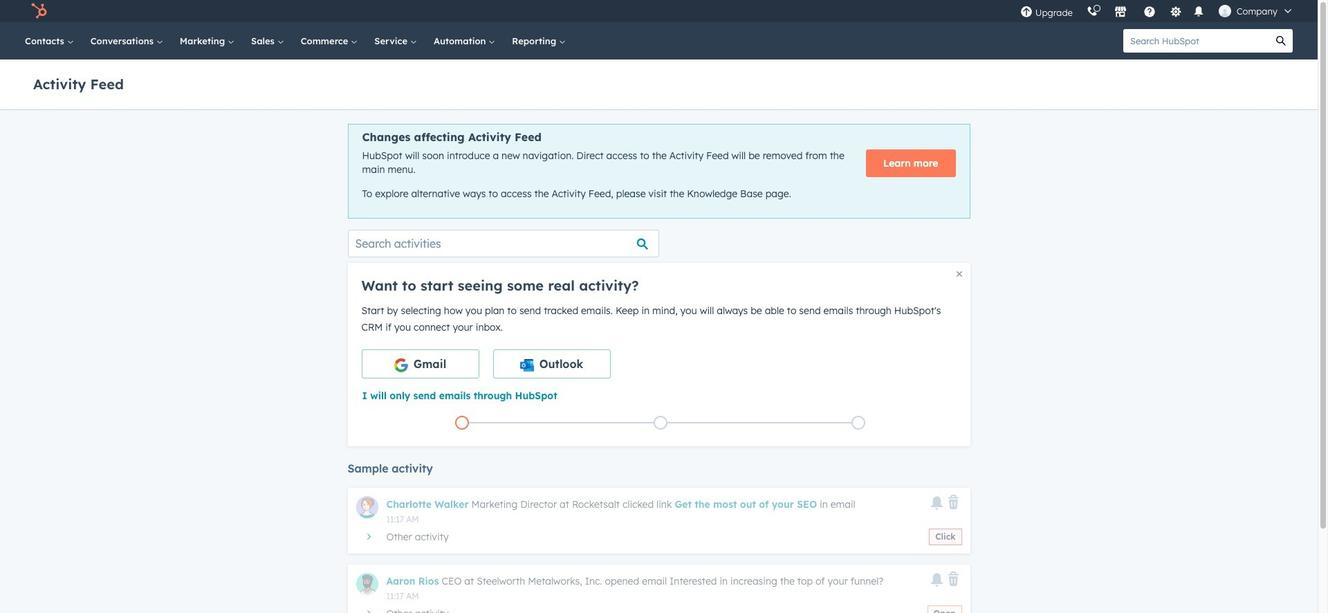 Task type: describe. For each thing, give the bounding box(es) containing it.
Search HubSpot search field
[[1124, 29, 1270, 53]]

marketplaces image
[[1115, 6, 1127, 19]]

onboarding.steps.sendtrackedemailingmail.title image
[[657, 420, 664, 427]]

close image
[[957, 271, 962, 277]]

jacob simon image
[[1219, 5, 1232, 17]]



Task type: locate. For each thing, give the bounding box(es) containing it.
Search activities search field
[[348, 230, 659, 257]]

onboarding.steps.finalstep.title image
[[855, 420, 862, 427]]

None checkbox
[[362, 349, 479, 378]]

None checkbox
[[493, 349, 611, 378]]

menu
[[1014, 0, 1302, 22]]

list
[[363, 413, 958, 432]]



Task type: vqa. For each thing, say whether or not it's contained in the screenshot.
onboarding.steps.sendTrackedEmailInGmail.title icon at the bottom of page
yes



